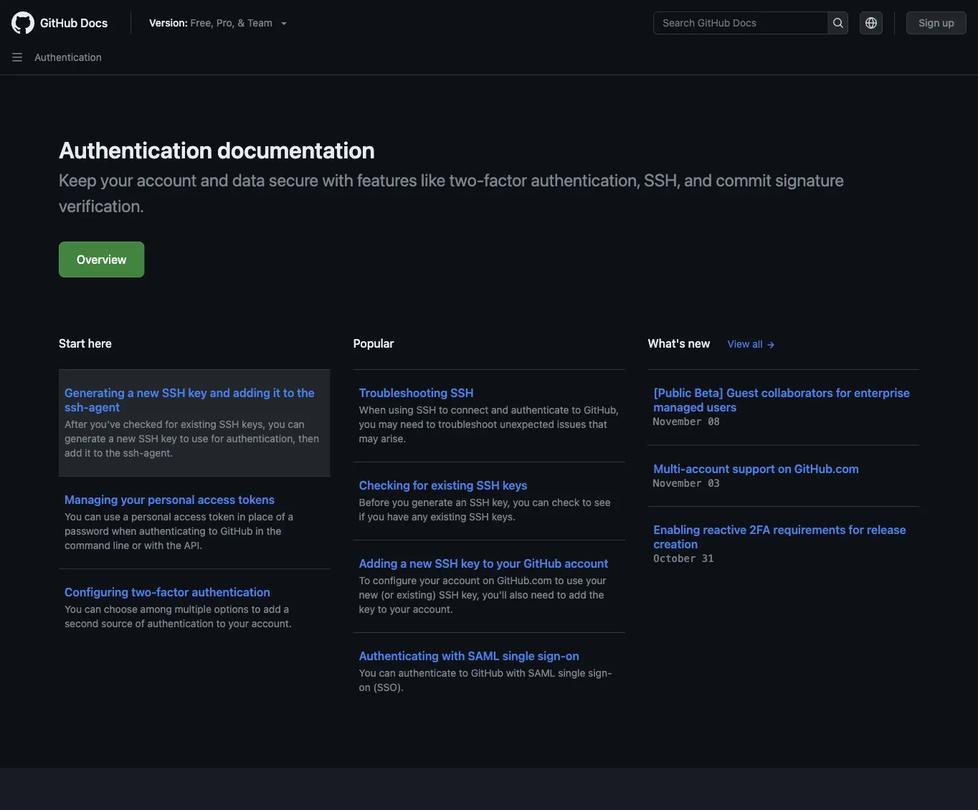 Task type: locate. For each thing, give the bounding box(es) containing it.
on
[[778, 462, 792, 475], [483, 575, 494, 587], [566, 649, 579, 663], [359, 682, 371, 693]]

you inside configuring two-factor authentication you can choose among multiple options to add a second source of authentication to your account.
[[65, 603, 82, 615]]

authentication up options
[[192, 586, 270, 599]]

two- right like
[[449, 170, 484, 190]]

0 vertical spatial you
[[65, 511, 82, 523]]

1 vertical spatial saml
[[528, 667, 555, 679]]

github inside authenticating with saml single sign-on you can authenticate to github with saml single sign- on (sso).
[[471, 667, 503, 679]]

overview link
[[59, 242, 145, 278]]

generate inside the checking for existing ssh keys before you generate an ssh key, you can check to see if you have any existing ssh keys.
[[412, 497, 453, 508]]

&
[[238, 17, 245, 29]]

multiple
[[175, 603, 211, 615]]

it
[[273, 386, 280, 400], [85, 447, 91, 459]]

authentication inside "main" 'banner'
[[34, 51, 102, 63]]

github.com inside the multi-account support on github.com november 03
[[794, 462, 859, 475]]

authentication inside authentication documentation keep your account and data secure with features like two-factor authentication, ssh, and commit signature verification.
[[59, 136, 212, 164]]

existing down "an"
[[431, 511, 466, 523]]

1 horizontal spatial authentication,
[[531, 170, 640, 190]]

existing left keys,
[[181, 418, 216, 430]]

authenticate up unexpected
[[511, 404, 569, 416]]

in
[[237, 511, 245, 523], [256, 525, 264, 537]]

may
[[378, 418, 398, 430], [359, 433, 378, 445]]

ssh up the connect
[[450, 386, 474, 400]]

github inside "main" 'banner'
[[40, 16, 78, 30]]

version:
[[149, 17, 188, 29]]

2 november from the top
[[654, 477, 702, 489]]

1 vertical spatial github.com
[[497, 575, 552, 587]]

commit
[[716, 170, 772, 190]]

authentication,
[[531, 170, 640, 190], [227, 433, 296, 445]]

two- inside configuring two-factor authentication you can choose among multiple options to add a second source of authentication to your account.
[[131, 586, 156, 599]]

in down place on the left bottom
[[256, 525, 264, 537]]

may up arise.
[[378, 418, 398, 430]]

None search field
[[653, 11, 849, 34]]

see
[[594, 497, 611, 508]]

0 vertical spatial account.
[[413, 603, 453, 615]]

can left check
[[532, 497, 549, 508]]

generate
[[65, 433, 106, 445], [412, 497, 453, 508]]

need inside adding a new ssh key to your github account to configure your account on github.com to use your new (or existing) ssh key, you'll also need to add the key to your account.
[[531, 589, 554, 601]]

0 vertical spatial saml
[[468, 649, 500, 663]]

ssh up existing) on the bottom of page
[[435, 557, 458, 570]]

authentication down github docs link
[[34, 51, 102, 63]]

key
[[188, 386, 207, 400], [161, 433, 177, 445], [461, 557, 480, 570], [359, 603, 375, 615]]

0 vertical spatial may
[[378, 418, 398, 430]]

2 vertical spatial add
[[263, 603, 281, 615]]

new down checked
[[117, 433, 136, 445]]

you up 'second'
[[65, 603, 82, 615]]

1 horizontal spatial use
[[192, 433, 208, 445]]

agent.
[[144, 447, 173, 459]]

you up password
[[65, 511, 82, 523]]

support
[[732, 462, 775, 475]]

agent
[[89, 401, 120, 414]]

0 horizontal spatial authentication,
[[227, 433, 296, 445]]

add inside adding a new ssh key to your github account to configure your account on github.com to use your new (or existing) ssh key, you'll also need to add the key to your account.
[[569, 589, 586, 601]]

1 horizontal spatial two-
[[449, 170, 484, 190]]

0 vertical spatial sign-
[[538, 649, 566, 663]]

may left arise.
[[359, 433, 378, 445]]

1 vertical spatial factor
[[156, 586, 189, 599]]

1 horizontal spatial in
[[256, 525, 264, 537]]

1 vertical spatial authenticate
[[398, 667, 456, 679]]

two- up the among at left bottom
[[131, 586, 156, 599]]

add right the also
[[569, 589, 586, 601]]

2 vertical spatial you
[[359, 667, 376, 679]]

and right ssh,
[[684, 170, 712, 190]]

1 horizontal spatial key,
[[492, 497, 510, 508]]

configuring two-factor authentication you can choose among multiple options to add a second source of authentication to your account.
[[65, 586, 292, 630]]

enabling
[[654, 523, 700, 537]]

key left adding
[[188, 386, 207, 400]]

you inside managing your personal access tokens you can use a personal access token in place of a password when authenticating to github in the command line or with the api.
[[65, 511, 82, 523]]

1 vertical spatial use
[[104, 511, 120, 523]]

1 vertical spatial authentication
[[147, 618, 214, 630]]

november down managed on the right of page
[[654, 416, 702, 428]]

generate up any
[[412, 497, 453, 508]]

0 horizontal spatial account.
[[251, 618, 292, 630]]

you up (sso).
[[359, 667, 376, 679]]

0 vertical spatial it
[[273, 386, 280, 400]]

and left data
[[201, 170, 228, 190]]

can up password
[[84, 511, 101, 523]]

command
[[65, 540, 110, 551]]

can down configuring
[[84, 603, 101, 615]]

for
[[836, 386, 851, 400], [165, 418, 178, 430], [211, 433, 224, 445], [413, 479, 428, 492], [849, 523, 864, 537]]

place
[[248, 511, 273, 523]]

2 horizontal spatial use
[[567, 575, 583, 587]]

token
[[209, 511, 235, 523]]

1 horizontal spatial generate
[[412, 497, 453, 508]]

0 horizontal spatial authenticate
[[398, 667, 456, 679]]

new down to
[[359, 589, 378, 601]]

need down using
[[400, 418, 423, 430]]

0 horizontal spatial generate
[[65, 433, 106, 445]]

your
[[100, 170, 133, 190], [121, 493, 145, 507], [497, 557, 521, 570], [420, 575, 440, 587], [586, 575, 606, 587], [390, 603, 410, 615], [228, 618, 249, 630]]

0 vertical spatial november
[[654, 416, 702, 428]]

0 vertical spatial personal
[[148, 493, 195, 507]]

add right options
[[263, 603, 281, 615]]

2 vertical spatial use
[[567, 575, 583, 587]]

1 vertical spatial authentication
[[59, 136, 212, 164]]

existing
[[181, 418, 216, 430], [431, 479, 474, 492], [431, 511, 466, 523]]

0 vertical spatial two-
[[449, 170, 484, 190]]

it right adding
[[273, 386, 280, 400]]

ssh down checked
[[138, 433, 158, 445]]

of right place on the left bottom
[[276, 511, 285, 523]]

0 vertical spatial existing
[[181, 418, 216, 430]]

view
[[727, 338, 750, 350]]

github inside managing your personal access tokens you can use a personal access token in place of a password when authenticating to github in the command line or with the api.
[[220, 525, 253, 537]]

here
[[88, 337, 112, 350]]

key, left you'll
[[461, 589, 480, 601]]

0 vertical spatial github.com
[[794, 462, 859, 475]]

authenticating with saml single sign-on you can authenticate to github with saml single sign- on (sso).
[[359, 649, 612, 693]]

0 horizontal spatial factor
[[156, 586, 189, 599]]

1 vertical spatial sign-
[[588, 667, 612, 679]]

0 horizontal spatial github.com
[[497, 575, 552, 587]]

your inside authentication documentation keep your account and data secure with features like two-factor authentication, ssh, and commit signature verification.
[[100, 170, 133, 190]]

adding
[[233, 386, 270, 400]]

popular
[[353, 337, 394, 350]]

can up (sso).
[[379, 667, 396, 679]]

0 vertical spatial factor
[[484, 170, 527, 190]]

1 horizontal spatial authenticate
[[511, 404, 569, 416]]

authentication
[[34, 51, 102, 63], [59, 136, 212, 164]]

in left place on the left bottom
[[237, 511, 245, 523]]

authenticate down authenticating
[[398, 667, 456, 679]]

account up verification.
[[137, 170, 197, 190]]

1 vertical spatial two-
[[131, 586, 156, 599]]

add
[[65, 447, 82, 459], [569, 589, 586, 601], [263, 603, 281, 615]]

0 vertical spatial of
[[276, 511, 285, 523]]

Search GitHub Docs search field
[[654, 12, 828, 34]]

1 horizontal spatial it
[[273, 386, 280, 400]]

and left adding
[[210, 386, 230, 400]]

github
[[40, 16, 78, 30], [220, 525, 253, 537], [524, 557, 562, 570], [471, 667, 503, 679]]

checking
[[359, 479, 410, 492]]

ssh- up after
[[65, 401, 89, 414]]

0 vertical spatial need
[[400, 418, 423, 430]]

authentication
[[192, 586, 270, 599], [147, 618, 214, 630]]

need
[[400, 418, 423, 430], [531, 589, 554, 601]]

0 horizontal spatial use
[[104, 511, 120, 523]]

0 horizontal spatial it
[[85, 447, 91, 459]]

have
[[387, 511, 409, 523]]

authentication down multiple
[[147, 618, 214, 630]]

authenticate for with
[[398, 667, 456, 679]]

you right 'if'
[[368, 511, 384, 523]]

multi-
[[654, 462, 686, 475]]

add down after
[[65, 447, 82, 459]]

need right the also
[[531, 589, 554, 601]]

1 horizontal spatial account.
[[413, 603, 453, 615]]

managing your personal access tokens you can use a personal access token in place of a password when authenticating to github in the command line or with the api.
[[65, 493, 293, 551]]

existing inside generating a new ssh key and adding it to the ssh-agent after you've checked for existing ssh keys, you can generate a new ssh key to use for authentication, then add it to the ssh-agent.
[[181, 418, 216, 430]]

authenticate
[[511, 404, 569, 416], [398, 667, 456, 679]]

0 vertical spatial authentication,
[[531, 170, 640, 190]]

key, inside the checking for existing ssh keys before you generate an ssh key, you can check to see if you have any existing ssh keys.
[[492, 497, 510, 508]]

1 horizontal spatial need
[[531, 589, 554, 601]]

existing up "an"
[[431, 479, 474, 492]]

you down keys in the bottom right of the page
[[513, 497, 530, 508]]

triangle down image
[[278, 17, 290, 29]]

1 vertical spatial add
[[569, 589, 586, 601]]

1 horizontal spatial ssh-
[[123, 447, 144, 459]]

0 vertical spatial ssh-
[[65, 401, 89, 414]]

two- inside authentication documentation keep your account and data secure with features like two-factor authentication, ssh, and commit signature verification.
[[449, 170, 484, 190]]

0 horizontal spatial two-
[[131, 586, 156, 599]]

0 vertical spatial single
[[503, 649, 535, 663]]

search image
[[832, 17, 844, 29]]

the
[[297, 386, 315, 400], [105, 447, 120, 459], [266, 525, 281, 537], [166, 540, 181, 551], [589, 589, 604, 601]]

access up authenticating
[[174, 511, 206, 523]]

november down multi-
[[654, 477, 702, 489]]

a up configure
[[400, 557, 407, 570]]

0 horizontal spatial add
[[65, 447, 82, 459]]

ssh right using
[[416, 404, 436, 416]]

new up configure
[[410, 557, 432, 570]]

2 horizontal spatial add
[[569, 589, 586, 601]]

authenticate inside authenticating with saml single sign-on you can authenticate to github with saml single sign- on (sso).
[[398, 667, 456, 679]]

1 vertical spatial in
[[256, 525, 264, 537]]

authenticating
[[359, 649, 439, 663]]

1 vertical spatial generate
[[412, 497, 453, 508]]

use inside adding a new ssh key to your github account to configure your account on github.com to use your new (or existing) ssh key, you'll also need to add the key to your account.
[[567, 575, 583, 587]]

main banner
[[0, 0, 978, 75]]

1 vertical spatial account.
[[251, 618, 292, 630]]

1 vertical spatial may
[[359, 433, 378, 445]]

among
[[140, 603, 172, 615]]

for inside [public beta] guest collaborators for enterprise managed users november 08
[[836, 386, 851, 400]]

github.com up requirements
[[794, 462, 859, 475]]

1 vertical spatial november
[[654, 477, 702, 489]]

that
[[589, 418, 607, 430]]

2 vertical spatial existing
[[431, 511, 466, 523]]

ssh
[[162, 386, 185, 400], [450, 386, 474, 400], [416, 404, 436, 416], [219, 418, 239, 430], [138, 433, 158, 445], [476, 479, 500, 492], [470, 497, 489, 508], [469, 511, 489, 523], [435, 557, 458, 570], [439, 589, 459, 601]]

you inside generating a new ssh key and adding it to the ssh-agent after you've checked for existing ssh keys, you can generate a new ssh key to use for authentication, then add it to the ssh-agent.
[[268, 418, 285, 430]]

github.com up the also
[[497, 575, 552, 587]]

you right keys,
[[268, 418, 285, 430]]

november inside the multi-account support on github.com november 03
[[654, 477, 702, 489]]

sign
[[919, 17, 940, 29]]

1 horizontal spatial of
[[276, 511, 285, 523]]

single
[[503, 649, 535, 663], [558, 667, 585, 679]]

tokens
[[238, 493, 275, 507]]

second
[[65, 618, 98, 630]]

account up 03
[[686, 462, 730, 475]]

managed
[[654, 401, 704, 414]]

0 vertical spatial use
[[192, 433, 208, 445]]

account. inside adding a new ssh key to your github account to configure your account on github.com to use your new (or existing) ssh key, you'll also need to add the key to your account.
[[413, 603, 453, 615]]

1 horizontal spatial factor
[[484, 170, 527, 190]]

on inside the multi-account support on github.com november 03
[[778, 462, 792, 475]]

of down the among at left bottom
[[135, 618, 145, 630]]

checking for existing ssh keys before you generate an ssh key, you can check to see if you have any existing ssh keys.
[[359, 479, 611, 523]]

authenticate inside troubleshooting ssh when using ssh to connect and authenticate to github, you may need to troubleshoot unexpected issues that may arise.
[[511, 404, 569, 416]]

you inside authenticating with saml single sign-on you can authenticate to github with saml single sign- on (sso).
[[359, 667, 376, 679]]

open sidebar image
[[11, 52, 23, 63]]

and inside generating a new ssh key and adding it to the ssh-agent after you've checked for existing ssh keys, you can generate a new ssh key to use for authentication, then add it to the ssh-agent.
[[210, 386, 230, 400]]

a right options
[[284, 603, 289, 615]]

authenticate for ssh
[[511, 404, 569, 416]]

you down when
[[359, 418, 376, 430]]

0 horizontal spatial in
[[237, 511, 245, 523]]

key, inside adding a new ssh key to your github account to configure your account on github.com to use your new (or existing) ssh key, you'll also need to add the key to your account.
[[461, 589, 480, 601]]

before
[[359, 497, 389, 508]]

1 horizontal spatial saml
[[528, 667, 555, 679]]

can inside configuring two-factor authentication you can choose among multiple options to add a second source of authentication to your account.
[[84, 603, 101, 615]]

with
[[322, 170, 354, 190], [144, 540, 164, 551], [442, 649, 465, 663], [506, 667, 525, 679]]

with inside managing your personal access tokens you can use a personal access token in place of a password when authenticating to github in the command line or with the api.
[[144, 540, 164, 551]]

of inside configuring two-factor authentication you can choose among multiple options to add a second source of authentication to your account.
[[135, 618, 145, 630]]

key, up keys.
[[492, 497, 510, 508]]

0 vertical spatial generate
[[65, 433, 106, 445]]

you
[[268, 418, 285, 430], [359, 418, 376, 430], [392, 497, 409, 508], [513, 497, 530, 508], [368, 511, 384, 523]]

beta]
[[694, 386, 724, 400]]

1 vertical spatial authentication,
[[227, 433, 296, 445]]

1 horizontal spatial add
[[263, 603, 281, 615]]

account.
[[413, 603, 453, 615], [251, 618, 292, 630]]

generating
[[65, 386, 125, 400]]

0 horizontal spatial of
[[135, 618, 145, 630]]

a inside configuring two-factor authentication you can choose among multiple options to add a second source of authentication to your account.
[[284, 603, 289, 615]]

0 horizontal spatial single
[[503, 649, 535, 663]]

can up then on the left of page
[[288, 418, 304, 430]]

ssh-
[[65, 401, 89, 414], [123, 447, 144, 459]]

authentication for authentication documentation keep your account and data secure with features like two-factor authentication, ssh, and commit signature verification.
[[59, 136, 212, 164]]

0 vertical spatial key,
[[492, 497, 510, 508]]

if
[[359, 511, 365, 523]]

you inside troubleshooting ssh when using ssh to connect and authenticate to github, you may need to troubleshoot unexpected issues that may arise.
[[359, 418, 376, 430]]

authentication, inside authentication documentation keep your account and data secure with features like two-factor authentication, ssh, and commit signature verification.
[[531, 170, 640, 190]]

to inside managing your personal access tokens you can use a personal access token in place of a password when authenticating to github in the command line or with the api.
[[208, 525, 218, 537]]

need inside troubleshooting ssh when using ssh to connect and authenticate to github, you may need to troubleshoot unexpected issues that may arise.
[[400, 418, 423, 430]]

1 vertical spatial need
[[531, 589, 554, 601]]

authentication for authentication
[[34, 51, 102, 63]]

use
[[192, 433, 208, 445], [104, 511, 120, 523], [567, 575, 583, 587]]

api.
[[184, 540, 202, 551]]

ssh left keys in the bottom right of the page
[[476, 479, 500, 492]]

0 vertical spatial authentication
[[34, 51, 102, 63]]

creation
[[654, 537, 698, 551]]

1 vertical spatial you
[[65, 603, 82, 615]]

1 horizontal spatial github.com
[[794, 462, 859, 475]]

ssh up checked
[[162, 386, 185, 400]]

data
[[232, 170, 265, 190]]

generate down after
[[65, 433, 106, 445]]

multi-account support on github.com november 03
[[654, 462, 859, 489]]

generating a new ssh key and adding it to the ssh-agent after you've checked for existing ssh keys, you can generate a new ssh key to use for authentication, then add it to the ssh-agent.
[[65, 386, 319, 459]]

1 vertical spatial access
[[174, 511, 206, 523]]

1 vertical spatial key,
[[461, 589, 480, 601]]

1 vertical spatial of
[[135, 618, 145, 630]]

can
[[288, 418, 304, 430], [532, 497, 549, 508], [84, 511, 101, 523], [84, 603, 101, 615], [379, 667, 396, 679]]

factor inside authentication documentation keep your account and data secure with features like two-factor authentication, ssh, and commit signature verification.
[[484, 170, 527, 190]]

and right the connect
[[491, 404, 509, 416]]

tooltip
[[932, 764, 961, 793]]

access up token
[[198, 493, 235, 507]]

a up checked
[[128, 386, 134, 400]]

like
[[421, 170, 446, 190]]

password
[[65, 525, 109, 537]]

0 vertical spatial authenticate
[[511, 404, 569, 416]]

november inside [public beta] guest collaborators for enterprise managed users november 08
[[654, 416, 702, 428]]

to inside authenticating with saml single sign-on you can authenticate to github with saml single sign- on (sso).
[[459, 667, 468, 679]]

1 vertical spatial single
[[558, 667, 585, 679]]

an
[[456, 497, 467, 508]]

0 horizontal spatial ssh-
[[65, 401, 89, 414]]

it down after
[[85, 447, 91, 459]]

add inside generating a new ssh key and adding it to the ssh-agent after you've checked for existing ssh keys, you can generate a new ssh key to use for authentication, then add it to the ssh-agent.
[[65, 447, 82, 459]]

new
[[688, 337, 710, 350], [137, 386, 159, 400], [117, 433, 136, 445], [410, 557, 432, 570], [359, 589, 378, 601]]

of inside managing your personal access tokens you can use a personal access token in place of a password when authenticating to github in the command line or with the api.
[[276, 511, 285, 523]]

ssh- down checked
[[123, 447, 144, 459]]

1 vertical spatial existing
[[431, 479, 474, 492]]

arise.
[[381, 433, 406, 445]]

0 horizontal spatial key,
[[461, 589, 480, 601]]

1 november from the top
[[654, 416, 702, 428]]

personal
[[148, 493, 195, 507], [131, 511, 171, 523]]

authentication up keep
[[59, 136, 212, 164]]

0 horizontal spatial need
[[400, 418, 423, 430]]

0 vertical spatial add
[[65, 447, 82, 459]]



Task type: describe. For each thing, give the bounding box(es) containing it.
github,
[[584, 404, 619, 416]]

generate inside generating a new ssh key and adding it to the ssh-agent after you've checked for existing ssh keys, you can generate a new ssh key to use for authentication, then add it to the ssh-agent.
[[65, 433, 106, 445]]

october
[[654, 553, 696, 565]]

none search field inside "main" 'banner'
[[653, 11, 849, 34]]

and inside troubleshooting ssh when using ssh to connect and authenticate to github, you may need to troubleshoot unexpected issues that may arise.
[[491, 404, 509, 416]]

github docs link
[[11, 11, 119, 34]]

existing)
[[397, 589, 436, 601]]

view all link
[[727, 337, 776, 352]]

ssh,
[[644, 170, 680, 190]]

unexpected
[[500, 418, 554, 430]]

factor inside configuring two-factor authentication you can choose among multiple options to add a second source of authentication to your account.
[[156, 586, 189, 599]]

authentication, inside generating a new ssh key and adding it to the ssh-agent after you've checked for existing ssh keys, you can generate a new ssh key to use for authentication, then add it to the ssh-agent.
[[227, 433, 296, 445]]

enabling reactive 2fa requirements for release creation october 31
[[654, 523, 906, 565]]

github.com inside adding a new ssh key to your github account to configure your account on github.com to use your new (or existing) ssh key, you'll also need to add the key to your account.
[[497, 575, 552, 587]]

ssh right "an"
[[470, 497, 489, 508]]

ssh right existing) on the bottom of page
[[439, 589, 459, 601]]

use inside managing your personal access tokens you can use a personal access token in place of a password when authenticating to github in the command line or with the api.
[[104, 511, 120, 523]]

start
[[59, 337, 85, 350]]

overview
[[77, 253, 127, 266]]

configure
[[373, 575, 417, 587]]

on inside adding a new ssh key to your github account to configure your account on github.com to use your new (or existing) ssh key, you'll also need to add the key to your account.
[[483, 575, 494, 587]]

1 horizontal spatial single
[[558, 667, 585, 679]]

account. inside configuring two-factor authentication you can choose among multiple options to add a second source of authentication to your account.
[[251, 618, 292, 630]]

adding
[[359, 557, 398, 570]]

authenticating
[[139, 525, 206, 537]]

a right place on the left bottom
[[288, 511, 293, 523]]

can inside generating a new ssh key and adding it to the ssh-agent after you've checked for existing ssh keys, you can generate a new ssh key to use for authentication, then add it to the ssh-agent.
[[288, 418, 304, 430]]

1 horizontal spatial sign-
[[588, 667, 612, 679]]

up
[[942, 17, 955, 29]]

with inside authentication documentation keep your account and data secure with features like two-factor authentication, ssh, and commit signature verification.
[[322, 170, 354, 190]]

1 vertical spatial it
[[85, 447, 91, 459]]

github inside adding a new ssh key to your github account to configure your account on github.com to use your new (or existing) ssh key, you'll also need to add the key to your account.
[[524, 557, 562, 570]]

use inside generating a new ssh key and adding it to the ssh-agent after you've checked for existing ssh keys, you can generate a new ssh key to use for authentication, then add it to the ssh-agent.
[[192, 433, 208, 445]]

to inside the checking for existing ssh keys before you generate an ssh key, you can check to see if you have any existing ssh keys.
[[582, 497, 592, 508]]

authentication documentation keep your account and data secure with features like two-factor authentication, ssh, and commit signature verification.
[[59, 136, 844, 216]]

authentication link
[[34, 51, 102, 63]]

0 vertical spatial access
[[198, 493, 235, 507]]

new up checked
[[137, 386, 159, 400]]

documentation
[[217, 136, 375, 164]]

view all
[[727, 338, 763, 350]]

requirements
[[773, 523, 846, 537]]

can inside the checking for existing ssh keys before you generate an ssh key, you can check to see if you have any existing ssh keys.
[[532, 497, 549, 508]]

2fa
[[750, 523, 771, 537]]

for inside enabling reactive 2fa requirements for release creation october 31
[[849, 523, 864, 537]]

collaborators
[[762, 386, 833, 400]]

enterprise
[[854, 386, 910, 400]]

0 horizontal spatial saml
[[468, 649, 500, 663]]

when
[[112, 525, 137, 537]]

docs
[[80, 16, 108, 30]]

31
[[702, 553, 714, 565]]

verification.
[[59, 196, 144, 216]]

source
[[101, 618, 133, 630]]

when
[[359, 404, 386, 416]]

ssh left keys.
[[469, 511, 489, 523]]

account inside authentication documentation keep your account and data secure with features like two-factor authentication, ssh, and commit signature verification.
[[137, 170, 197, 190]]

troubleshoot
[[438, 418, 497, 430]]

can inside authenticating with saml single sign-on you can authenticate to github with saml single sign- on (sso).
[[379, 667, 396, 679]]

november 03 element
[[654, 477, 720, 489]]

version: free, pro, & team
[[149, 17, 272, 29]]

0 vertical spatial in
[[237, 511, 245, 523]]

line
[[113, 540, 129, 551]]

0 vertical spatial authentication
[[192, 586, 270, 599]]

new right what's
[[688, 337, 710, 350]]

add inside configuring two-factor authentication you can choose among multiple options to add a second source of authentication to your account.
[[263, 603, 281, 615]]

reactive
[[703, 523, 747, 537]]

your inside managing your personal access tokens you can use a personal access token in place of a password when authenticating to github in the command line or with the api.
[[121, 493, 145, 507]]

start here
[[59, 337, 112, 350]]

signature
[[775, 170, 844, 190]]

to
[[359, 575, 370, 587]]

03
[[708, 477, 720, 489]]

key down "an"
[[461, 557, 480, 570]]

after
[[65, 418, 87, 430]]

your inside configuring two-factor authentication you can choose among multiple options to add a second source of authentication to your account.
[[228, 618, 249, 630]]

free,
[[190, 17, 214, 29]]

november 08 element
[[654, 416, 720, 428]]

guest
[[727, 386, 759, 400]]

select language: current language is english image
[[866, 17, 877, 29]]

or
[[132, 540, 142, 551]]

key down to
[[359, 603, 375, 615]]

(or
[[381, 589, 394, 601]]

configuring
[[65, 586, 129, 599]]

features
[[357, 170, 417, 190]]

[public beta] guest collaborators for enterprise managed users november 08
[[654, 386, 910, 428]]

options
[[214, 603, 249, 615]]

adding a new ssh key to your github account to configure your account on github.com to use your new (or existing) ssh key, you'll also need to add the key to your account.
[[359, 557, 608, 615]]

key up agent.
[[161, 433, 177, 445]]

team
[[247, 17, 272, 29]]

issues
[[557, 418, 586, 430]]

choose
[[104, 603, 138, 615]]

check
[[552, 497, 580, 508]]

the inside adding a new ssh key to your github account to configure your account on github.com to use your new (or existing) ssh key, you'll also need to add the key to your account.
[[589, 589, 604, 601]]

0 horizontal spatial sign-
[[538, 649, 566, 663]]

1 vertical spatial ssh-
[[123, 447, 144, 459]]

any
[[412, 511, 428, 523]]

sign up
[[919, 17, 955, 29]]

all
[[753, 338, 763, 350]]

pro,
[[217, 17, 235, 29]]

using
[[389, 404, 414, 416]]

a inside adding a new ssh key to your github account to configure your account on github.com to use your new (or existing) ssh key, you'll also need to add the key to your account.
[[400, 557, 407, 570]]

managing
[[65, 493, 118, 507]]

release
[[867, 523, 906, 537]]

you up have
[[392, 497, 409, 508]]

(sso).
[[373, 682, 404, 693]]

can inside managing your personal access tokens you can use a personal access token in place of a password when authenticating to github in the command line or with the api.
[[84, 511, 101, 523]]

account right configure
[[443, 575, 480, 587]]

github docs
[[40, 16, 108, 30]]

sign up link
[[907, 11, 967, 34]]

users
[[707, 401, 737, 414]]

1 vertical spatial personal
[[131, 511, 171, 523]]

account inside the multi-account support on github.com november 03
[[686, 462, 730, 475]]

october 31 element
[[654, 553, 714, 565]]

you've
[[90, 418, 120, 430]]

for inside the checking for existing ssh keys before you generate an ssh key, you can check to see if you have any existing ssh keys.
[[413, 479, 428, 492]]

a down you've
[[109, 433, 114, 445]]

a up when
[[123, 511, 129, 523]]

you'll
[[482, 589, 507, 601]]

troubleshooting
[[359, 386, 448, 400]]

ssh left keys,
[[219, 418, 239, 430]]

08
[[708, 416, 720, 428]]

what's new
[[648, 337, 710, 350]]

also
[[509, 589, 528, 601]]

connect
[[451, 404, 489, 416]]

account down see
[[565, 557, 608, 570]]



Task type: vqa. For each thing, say whether or not it's contained in the screenshot.


